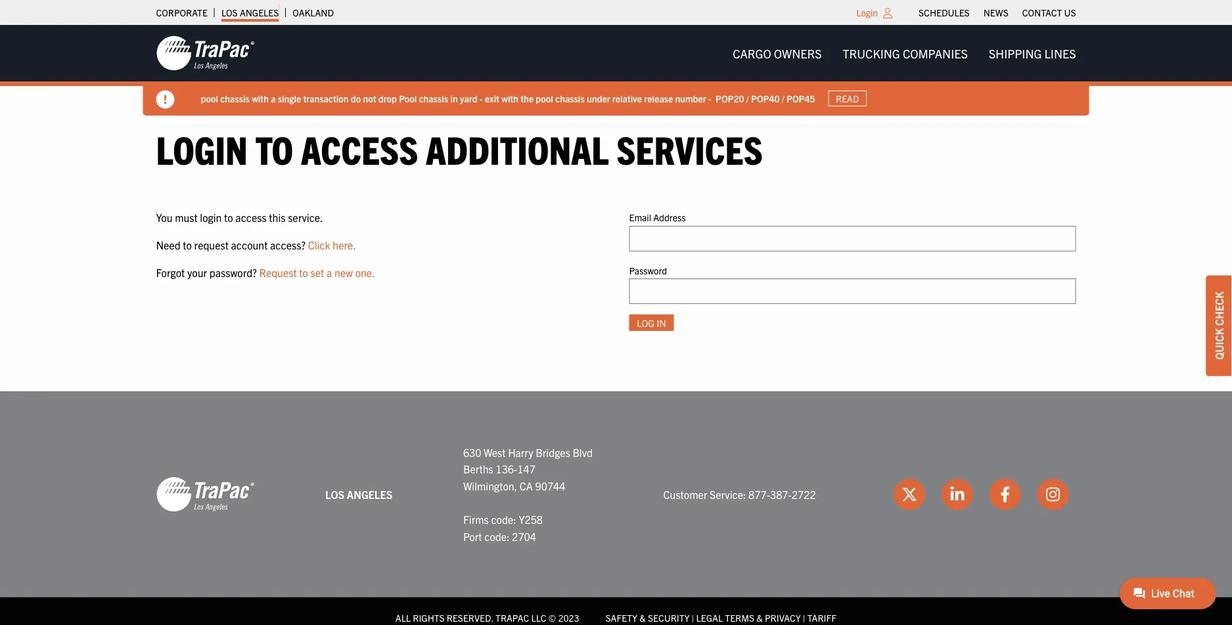 Task type: describe. For each thing, give the bounding box(es) containing it.
90744
[[535, 480, 566, 493]]

1 vertical spatial angeles
[[347, 488, 393, 501]]

must
[[175, 211, 198, 224]]

safety & security | legal terms & privacy | tariff
[[606, 612, 837, 624]]

pop20
[[716, 92, 744, 104]]

not
[[363, 92, 376, 104]]

630 west harry bridges blvd berths 136-147 wilmington, ca 90744
[[463, 446, 593, 493]]

address
[[654, 212, 686, 224]]

login to access additional services main content
[[143, 124, 1089, 352]]

corporate link
[[156, 3, 208, 22]]

oakland
[[293, 7, 334, 18]]

terms
[[725, 612, 755, 624]]

387-
[[770, 488, 792, 501]]

read
[[836, 93, 859, 105]]

tariff link
[[808, 612, 837, 624]]

2 with from the left
[[502, 92, 519, 104]]

all rights reserved. trapac llc © 2023
[[396, 612, 579, 624]]

request
[[194, 238, 229, 252]]

light image
[[883, 8, 893, 18]]

release
[[644, 92, 673, 104]]

1 chassis from the left
[[220, 92, 250, 104]]

quick
[[1213, 329, 1226, 360]]

here.
[[333, 238, 356, 252]]

solid image
[[156, 90, 175, 109]]

3 chassis from the left
[[555, 92, 585, 104]]

security
[[648, 612, 690, 624]]

click here. link
[[308, 238, 356, 252]]

firms
[[463, 513, 489, 526]]

safety
[[606, 612, 638, 624]]

new
[[335, 266, 353, 279]]

trucking
[[843, 46, 900, 60]]

reserved.
[[447, 612, 494, 624]]

exit
[[485, 92, 500, 104]]

pool chassis with a single transaction  do not drop pool chassis in yard -  exit with the pool chassis under relative release number -  pop20 / pop40 / pop45
[[201, 92, 815, 104]]

click
[[308, 238, 330, 252]]

0 vertical spatial angeles
[[240, 7, 279, 18]]

password?
[[209, 266, 257, 279]]

cargo owners link
[[722, 40, 832, 67]]

2722
[[792, 488, 816, 501]]

877-
[[749, 488, 770, 501]]

menu bar containing schedules
[[912, 3, 1083, 22]]

port
[[463, 530, 482, 543]]

wilmington,
[[463, 480, 517, 493]]

2023
[[558, 612, 579, 624]]

safety & security link
[[606, 612, 690, 624]]

the
[[521, 92, 534, 104]]

corporate
[[156, 7, 208, 18]]

1 horizontal spatial los angeles
[[325, 488, 393, 501]]

llc
[[531, 612, 547, 624]]

blvd
[[573, 446, 593, 459]]

forgot
[[156, 266, 185, 279]]

account
[[231, 238, 268, 252]]

set
[[311, 266, 324, 279]]

login for login to access additional services
[[156, 124, 248, 172]]

lines
[[1045, 46, 1076, 60]]

access?
[[270, 238, 306, 252]]

0 vertical spatial los angeles
[[221, 7, 279, 18]]

0 horizontal spatial a
[[271, 92, 276, 104]]

legal terms & privacy link
[[696, 612, 801, 624]]

you
[[156, 211, 173, 224]]

access
[[236, 211, 267, 224]]

0 horizontal spatial los
[[221, 7, 238, 18]]

contact us link
[[1023, 3, 1076, 22]]

ca
[[520, 480, 533, 493]]

privacy
[[765, 612, 801, 624]]

one.
[[355, 266, 375, 279]]

shipping lines
[[989, 46, 1076, 60]]

forgot your password? request to set a new one.
[[156, 266, 375, 279]]

1 with from the left
[[252, 92, 269, 104]]

login for login link
[[857, 7, 878, 18]]

login to access additional services
[[156, 124, 763, 172]]

los angeles link
[[221, 3, 279, 22]]

Password password field
[[629, 279, 1076, 304]]



Task type: locate. For each thing, give the bounding box(es) containing it.
0 horizontal spatial angeles
[[240, 7, 279, 18]]

email address
[[629, 212, 686, 224]]

trucking companies
[[843, 46, 968, 60]]

service:
[[710, 488, 746, 501]]

1 vertical spatial los angeles image
[[156, 476, 255, 513]]

/
[[747, 92, 749, 104], [782, 92, 785, 104]]

1 vertical spatial code:
[[485, 530, 510, 543]]

1 horizontal spatial chassis
[[419, 92, 448, 104]]

- left exit
[[480, 92, 483, 104]]

schedules link
[[919, 3, 970, 22]]

1 horizontal spatial login
[[857, 7, 878, 18]]

contact
[[1023, 7, 1062, 18]]

1 horizontal spatial /
[[782, 92, 785, 104]]

chassis left in
[[419, 92, 448, 104]]

&
[[640, 612, 646, 624], [757, 612, 763, 624]]

menu bar inside banner
[[722, 40, 1087, 67]]

chassis left single
[[220, 92, 250, 104]]

login down solid image
[[156, 124, 248, 172]]

additional
[[426, 124, 609, 172]]

trapac
[[496, 612, 529, 624]]

1 horizontal spatial -
[[708, 92, 712, 104]]

trucking companies link
[[832, 40, 979, 67]]

/ right the pop20
[[747, 92, 749, 104]]

service.
[[288, 211, 323, 224]]

0 horizontal spatial &
[[640, 612, 646, 624]]

& right safety
[[640, 612, 646, 624]]

schedules
[[919, 7, 970, 18]]

y258
[[519, 513, 543, 526]]

chassis
[[220, 92, 250, 104], [419, 92, 448, 104], [555, 92, 585, 104]]

| left legal
[[692, 612, 694, 624]]

1 | from the left
[[692, 612, 694, 624]]

with left single
[[252, 92, 269, 104]]

pool right the
[[536, 92, 553, 104]]

1 vertical spatial a
[[327, 266, 332, 279]]

147
[[517, 463, 536, 476]]

0 horizontal spatial login
[[156, 124, 248, 172]]

1 horizontal spatial pool
[[536, 92, 553, 104]]

2 horizontal spatial chassis
[[555, 92, 585, 104]]

menu bar
[[912, 3, 1083, 22], [722, 40, 1087, 67]]

to down single
[[255, 124, 293, 172]]

shipping lines link
[[979, 40, 1087, 67]]

|
[[692, 612, 694, 624], [803, 612, 806, 624]]

pop45
[[787, 92, 815, 104]]

1 / from the left
[[747, 92, 749, 104]]

footer containing 630 west harry bridges blvd
[[0, 392, 1232, 626]]

to right need
[[183, 238, 192, 252]]

0 horizontal spatial pool
[[201, 92, 218, 104]]

2 | from the left
[[803, 612, 806, 624]]

0 vertical spatial los
[[221, 7, 238, 18]]

pool
[[399, 92, 417, 104]]

code:
[[491, 513, 516, 526], [485, 530, 510, 543]]

1 horizontal spatial &
[[757, 612, 763, 624]]

pool right solid image
[[201, 92, 218, 104]]

all
[[396, 612, 411, 624]]

-
[[480, 92, 483, 104], [708, 92, 712, 104]]

owners
[[774, 46, 822, 60]]

footer
[[0, 392, 1232, 626]]

angeles
[[240, 7, 279, 18], [347, 488, 393, 501]]

2704
[[512, 530, 536, 543]]

0 horizontal spatial -
[[480, 92, 483, 104]]

menu bar up shipping
[[912, 3, 1083, 22]]

customer
[[664, 488, 707, 501]]

bridges
[[536, 446, 570, 459]]

0 horizontal spatial /
[[747, 92, 749, 104]]

2 los angeles image from the top
[[156, 476, 255, 513]]

you must login to access this service.
[[156, 211, 323, 224]]

1 horizontal spatial angeles
[[347, 488, 393, 501]]

number
[[675, 92, 706, 104]]

2 & from the left
[[757, 612, 763, 624]]

0 horizontal spatial |
[[692, 612, 694, 624]]

a left single
[[271, 92, 276, 104]]

us
[[1064, 7, 1076, 18]]

a inside main content
[[327, 266, 332, 279]]

menu bar down light icon
[[722, 40, 1087, 67]]

to left set
[[299, 266, 308, 279]]

services
[[617, 124, 763, 172]]

in
[[450, 92, 458, 104]]

0 vertical spatial menu bar
[[912, 3, 1083, 22]]

berths
[[463, 463, 493, 476]]

with left the
[[502, 92, 519, 104]]

1 vertical spatial los
[[325, 488, 345, 501]]

Email Address text field
[[629, 226, 1076, 252]]

yard
[[460, 92, 478, 104]]

©
[[549, 612, 556, 624]]

single
[[278, 92, 301, 104]]

login link
[[857, 7, 878, 18]]

email
[[629, 212, 651, 224]]

west
[[484, 446, 506, 459]]

/ left pop45
[[782, 92, 785, 104]]

630
[[463, 446, 481, 459]]

news
[[984, 7, 1009, 18]]

companies
[[903, 46, 968, 60]]

2 / from the left
[[782, 92, 785, 104]]

chassis left under
[[555, 92, 585, 104]]

0 vertical spatial login
[[857, 7, 878, 18]]

2 chassis from the left
[[419, 92, 448, 104]]

0 vertical spatial a
[[271, 92, 276, 104]]

none submit inside login to access additional services main content
[[629, 315, 674, 331]]

firms code:  y258 port code:  2704
[[463, 513, 543, 543]]

read link
[[829, 91, 867, 107]]

1 los angeles image from the top
[[156, 35, 255, 72]]

136-
[[496, 463, 518, 476]]

banner containing cargo owners
[[0, 25, 1232, 116]]

cargo owners
[[733, 46, 822, 60]]

banner
[[0, 25, 1232, 116]]

code: right port
[[485, 530, 510, 543]]

login left light icon
[[857, 7, 878, 18]]

harry
[[508, 446, 533, 459]]

check
[[1213, 292, 1226, 326]]

this
[[269, 211, 286, 224]]

0 vertical spatial code:
[[491, 513, 516, 526]]

request to set a new one. link
[[259, 266, 375, 279]]

1 - from the left
[[480, 92, 483, 104]]

login inside main content
[[156, 124, 248, 172]]

contact us
[[1023, 7, 1076, 18]]

los angeles image inside banner
[[156, 35, 255, 72]]

los angeles
[[221, 7, 279, 18], [325, 488, 393, 501]]

under
[[587, 92, 610, 104]]

to right login
[[224, 211, 233, 224]]

1 horizontal spatial a
[[327, 266, 332, 279]]

0 horizontal spatial chassis
[[220, 92, 250, 104]]

login
[[200, 211, 222, 224]]

0 horizontal spatial with
[[252, 92, 269, 104]]

1 & from the left
[[640, 612, 646, 624]]

legal
[[696, 612, 723, 624]]

1 pool from the left
[[201, 92, 218, 104]]

1 vertical spatial login
[[156, 124, 248, 172]]

1 horizontal spatial |
[[803, 612, 806, 624]]

menu bar containing cargo owners
[[722, 40, 1087, 67]]

rights
[[413, 612, 445, 624]]

| left tariff link
[[803, 612, 806, 624]]

tariff
[[808, 612, 837, 624]]

with
[[252, 92, 269, 104], [502, 92, 519, 104]]

1 horizontal spatial los
[[325, 488, 345, 501]]

login
[[857, 7, 878, 18], [156, 124, 248, 172]]

2 pool from the left
[[536, 92, 553, 104]]

& right terms
[[757, 612, 763, 624]]

your
[[187, 266, 207, 279]]

- right number
[[708, 92, 712, 104]]

0 horizontal spatial los angeles
[[221, 7, 279, 18]]

2 - from the left
[[708, 92, 712, 104]]

password
[[629, 264, 667, 276]]

los angeles image
[[156, 35, 255, 72], [156, 476, 255, 513]]

need to request account access? click here.
[[156, 238, 356, 252]]

oakland link
[[293, 3, 334, 22]]

0 vertical spatial los angeles image
[[156, 35, 255, 72]]

code: up 2704
[[491, 513, 516, 526]]

relative
[[612, 92, 642, 104]]

access
[[301, 124, 418, 172]]

1 horizontal spatial with
[[502, 92, 519, 104]]

do
[[351, 92, 361, 104]]

1 vertical spatial los angeles
[[325, 488, 393, 501]]

request
[[259, 266, 297, 279]]

drop
[[378, 92, 397, 104]]

cargo
[[733, 46, 771, 60]]

pop40
[[751, 92, 780, 104]]

transaction
[[303, 92, 349, 104]]

customer service: 877-387-2722
[[664, 488, 816, 501]]

None submit
[[629, 315, 674, 331]]

quick check link
[[1206, 276, 1232, 377]]

a right set
[[327, 266, 332, 279]]

1 vertical spatial menu bar
[[722, 40, 1087, 67]]

news link
[[984, 3, 1009, 22]]

pool
[[201, 92, 218, 104], [536, 92, 553, 104]]



Task type: vqa. For each thing, say whether or not it's contained in the screenshot.
right Los
yes



